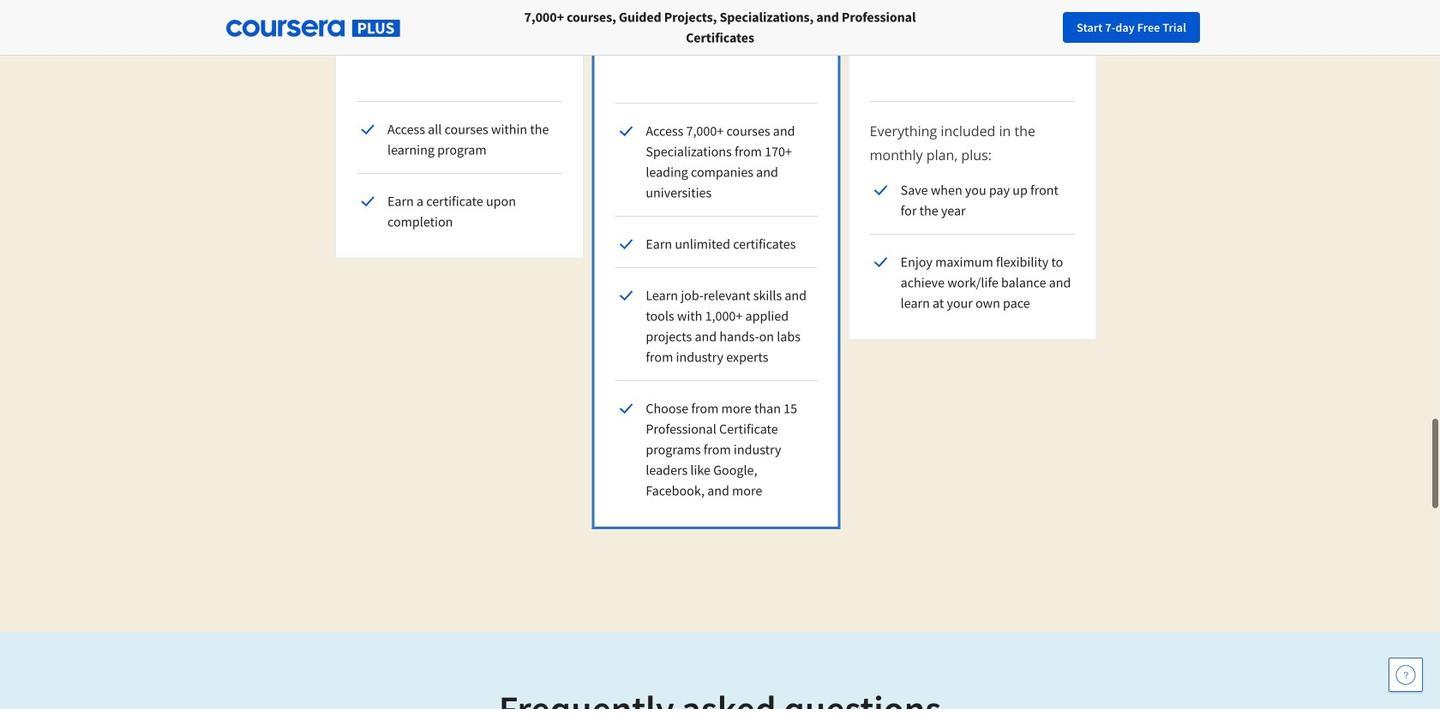 Task type: describe. For each thing, give the bounding box(es) containing it.
coursera plus image
[[226, 20, 400, 37]]

help center image
[[1396, 665, 1416, 686]]



Task type: vqa. For each thing, say whether or not it's contained in the screenshot.
Help Center icon
yes



Task type: locate. For each thing, give the bounding box(es) containing it.
coursera image
[[144, 14, 253, 42]]

None search field
[[365, 9, 781, 47]]



